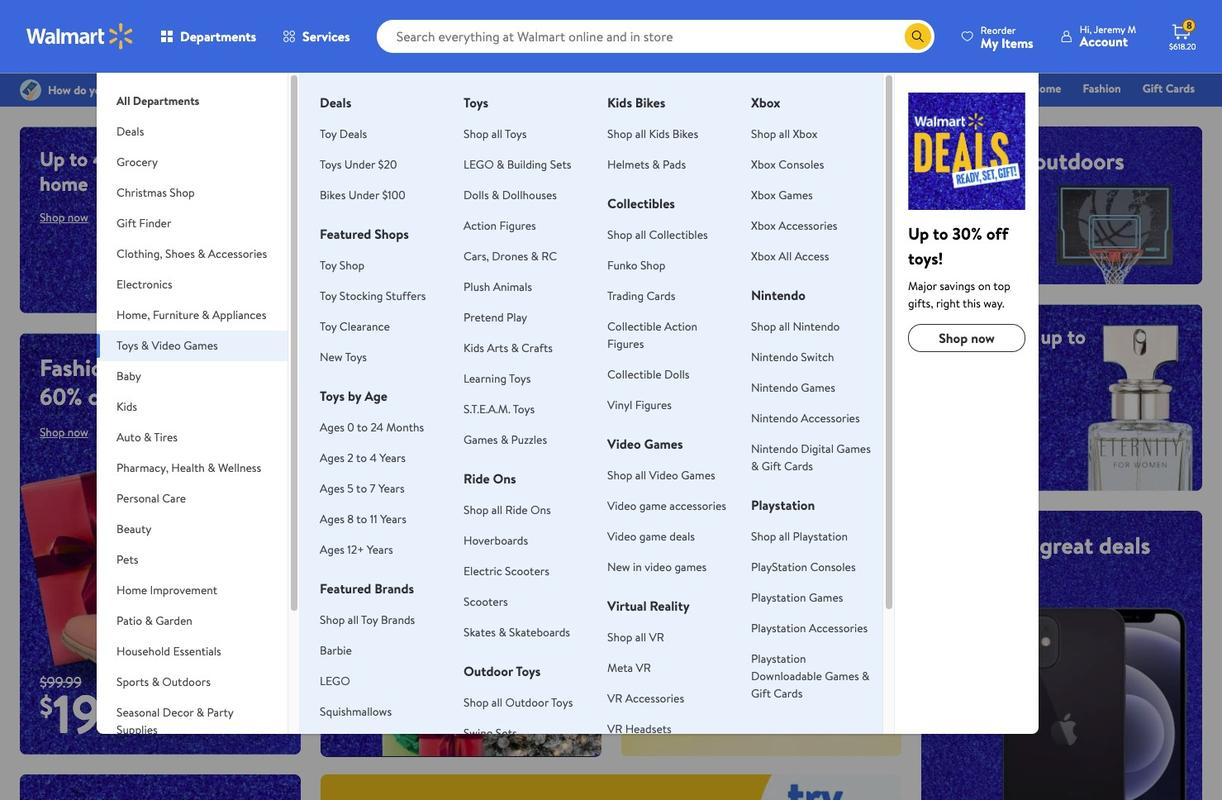 Task type: describe. For each thing, give the bounding box(es) containing it.
seasonal decor & party supplies
[[117, 704, 234, 738]]

years right 12+
[[367, 541, 393, 558]]

featured for featured brands
[[320, 579, 371, 598]]

playstation for playstation accessories
[[751, 620, 806, 636]]

to inside fragrances up to 50% off
[[1068, 322, 1086, 351]]

years for ages 5 to 7 years
[[378, 480, 405, 497]]

to inside "fashion gifts up to 60% off"
[[205, 351, 227, 383]]

new for video games
[[608, 559, 630, 575]]

24
[[371, 419, 384, 436]]

reorder
[[981, 23, 1016, 37]]

all for collectibles
[[635, 226, 646, 243]]

lego link
[[320, 673, 350, 689]]

toys up shop all toys link
[[464, 93, 489, 112]]

deals up toy deals on the top left
[[320, 93, 352, 112]]

fashion for fashion gifts up to 60% off
[[40, 351, 116, 383]]

toys down skateboards
[[551, 694, 573, 711]]

games down the switch
[[801, 379, 836, 396]]

xbox consoles
[[751, 156, 824, 173]]

in
[[633, 559, 642, 575]]

& inside sports & outdoors deals
[[1013, 145, 1029, 177]]

up to 40% off home
[[40, 145, 162, 198]]

helmets & pads link
[[608, 156, 686, 173]]

jeremy
[[1094, 22, 1126, 36]]

toys up shop all outdoor toys link
[[516, 662, 541, 680]]

ages 5 to 7 years
[[320, 480, 405, 497]]

kids for kids dropdown button
[[117, 398, 137, 415]]

0 vertical spatial scooters
[[505, 563, 550, 579]]

meta vr
[[608, 660, 651, 676]]

playstation for playstation games
[[751, 589, 806, 606]]

arts
[[487, 340, 508, 356]]

ages 12+ years link
[[320, 541, 393, 558]]

toy stocking stuffers link
[[320, 288, 426, 304]]

games & puzzles link
[[464, 431, 547, 448]]

cards inside playstation downloadable games & gift cards
[[774, 685, 803, 702]]

sports for sports & outdoors
[[117, 674, 149, 690]]

playstation accessories link
[[751, 620, 868, 636]]

toy shop for toy shop link to the top
[[965, 80, 1010, 97]]

pretend play link
[[464, 309, 527, 326]]

learning
[[464, 370, 507, 387]]

action inside the collectible action figures
[[665, 318, 698, 335]]

shop inside dropdown button
[[170, 184, 195, 201]]

clothing,
[[117, 245, 163, 262]]

accessories for playstation
[[809, 620, 868, 636]]

0 vertical spatial sets
[[550, 156, 572, 173]]

m
[[1128, 22, 1137, 36]]

Walmart Site-Wide search field
[[377, 20, 935, 53]]

toys down toy clearance "link"
[[345, 349, 367, 365]]

& right furniture on the left top
[[202, 307, 210, 323]]

shop all playstation
[[751, 528, 848, 545]]

fashion for fashion
[[1083, 80, 1122, 97]]

household
[[117, 643, 170, 660]]

& right shoes
[[198, 245, 205, 262]]

video
[[645, 559, 672, 575]]

accessories up headsets
[[626, 690, 684, 707]]

household essentials button
[[97, 636, 288, 667]]

switch
[[801, 349, 834, 365]]

playstation for playstation
[[751, 496, 815, 514]]

s.t.e.a.m. toys
[[464, 401, 535, 417]]

all for nintendo
[[779, 318, 790, 335]]

toys left by
[[320, 387, 345, 405]]

off for up to 50% off seasonal decor
[[435, 492, 461, 520]]

access
[[795, 248, 829, 264]]

building
[[507, 156, 547, 173]]

bikes under $100
[[320, 187, 406, 203]]

collectible for collectible dolls
[[608, 366, 662, 383]]

1 vertical spatial scooters
[[464, 593, 508, 610]]

pets button
[[97, 545, 288, 575]]

nintendo digital games & gift cards link
[[751, 441, 871, 474]]

accessories
[[670, 498, 727, 514]]

lego for lego link
[[320, 673, 350, 689]]

now down way.
[[971, 329, 995, 347]]

finder for gift finder link
[[732, 80, 765, 97]]

home, furniture & appliances
[[117, 307, 266, 323]]

gifts
[[122, 351, 169, 383]]

cars,
[[464, 248, 489, 264]]

figures for action
[[500, 217, 536, 234]]

1 vertical spatial outdoor
[[505, 694, 549, 711]]

lego & building sets
[[464, 156, 572, 173]]

all for xbox
[[779, 126, 790, 142]]

50% inside fragrances up to 50% off
[[942, 347, 978, 375]]

auto
[[117, 429, 141, 446]]

& left tires
[[144, 429, 152, 446]]

up for up to 50% off seasonal decor
[[340, 492, 365, 520]]

12+
[[347, 541, 364, 558]]

1 vertical spatial all
[[779, 248, 792, 264]]

deals inside "dropdown button"
[[117, 123, 144, 140]]

games up shop all video games link
[[644, 435, 683, 453]]

shop all nintendo
[[751, 318, 840, 335]]

vr right meta
[[636, 660, 651, 676]]

off inside fragrances up to 50% off
[[983, 347, 1009, 375]]

toy for toy deals link
[[320, 126, 337, 142]]

$
[[40, 688, 53, 724]]

play
[[507, 309, 527, 326]]

grocery & essentials link
[[578, 79, 695, 98]]

toys up puzzles
[[513, 401, 535, 417]]

baby
[[117, 368, 141, 384]]

gift finder for gift finder link
[[709, 80, 765, 97]]

& left rc
[[531, 248, 539, 264]]

lego for lego & building sets
[[464, 156, 494, 173]]

party
[[207, 704, 234, 721]]

toy down featured brands
[[361, 612, 378, 628]]

1 horizontal spatial ons
[[531, 502, 551, 518]]

toys & video games
[[117, 337, 218, 354]]

years for ages 8 to 11 years
[[380, 511, 407, 527]]

kids for kids bikes
[[608, 93, 632, 112]]

1 vertical spatial toy shop link
[[320, 257, 365, 274]]

years for ages 2 to 4 years
[[380, 450, 406, 466]]

0 horizontal spatial bikes
[[320, 187, 346, 203]]

0 vertical spatial ons
[[493, 469, 516, 488]]

shop now link for up to 40% off home
[[40, 209, 88, 226]]

to inside up to 40% off home
[[69, 145, 88, 173]]

off inside "fashion gifts up to 60% off"
[[88, 380, 119, 412]]

up to 50% off seasonal decor
[[340, 492, 467, 544]]

skateboards
[[509, 624, 570, 641]]

xbox accessories
[[751, 217, 838, 234]]

game for deals
[[640, 528, 667, 545]]

vr down virtual reality
[[649, 629, 664, 646]]

deals for sports
[[942, 174, 993, 206]]

0 horizontal spatial deals
[[670, 528, 695, 545]]

off for up to 65% off
[[750, 492, 781, 524]]

gift finder for gift finder dropdown button
[[117, 215, 171, 231]]

sports & outdoors deals
[[942, 145, 1125, 206]]

was dollar $99.99, now dollar 19.99 group
[[20, 672, 128, 755]]

finder for gift finder dropdown button
[[139, 215, 171, 231]]

consoles for xbox
[[779, 156, 824, 173]]

shop all
[[641, 535, 680, 552]]

toy for toy shop link to the top
[[965, 80, 982, 97]]

one debit
[[1069, 103, 1124, 120]]

xbox games
[[751, 187, 813, 203]]

up inside fragrances up to 50% off
[[1041, 322, 1063, 351]]

xbox all access link
[[751, 248, 829, 264]]

7
[[370, 480, 376, 497]]

cards right the trading on the top of page
[[647, 288, 676, 304]]

meta
[[608, 660, 633, 676]]

ages for ages 12+ years
[[320, 541, 345, 558]]

games down s.t.e.a.m.
[[464, 431, 498, 448]]

kids up helmets & pads
[[649, 126, 670, 142]]

deals button
[[97, 117, 288, 147]]

video for video game deals
[[608, 528, 637, 545]]

gift inside gift cards registry
[[1143, 80, 1163, 97]]

clothing, shoes & accessories
[[117, 245, 267, 262]]

auto & tires button
[[97, 422, 288, 453]]

vr down meta
[[608, 690, 623, 707]]

kids bikes
[[608, 93, 666, 112]]

electronics for electronics link
[[887, 80, 943, 97]]

& right skates
[[499, 624, 506, 641]]

40%
[[93, 145, 131, 173]]

dolls & dollhouses link
[[464, 187, 557, 203]]

stuffers
[[386, 288, 426, 304]]

meta vr link
[[608, 660, 651, 676]]

departments button
[[147, 17, 270, 56]]

ages for ages 2 to 4 years
[[320, 450, 345, 466]]

1 horizontal spatial bikes
[[635, 93, 666, 112]]

video up video game accessories
[[649, 467, 678, 484]]

up for up to 65% off
[[641, 492, 670, 524]]

nintendo for nintendo accessories
[[751, 410, 798, 427]]

great
[[1040, 529, 1094, 561]]

video inside dropdown button
[[152, 337, 181, 354]]

games up xbox accessories
[[779, 187, 813, 203]]

Search search field
[[377, 20, 935, 53]]

on
[[978, 278, 991, 294]]

1 vertical spatial collectibles
[[649, 226, 708, 243]]

sports for sports & outdoors deals
[[942, 145, 1007, 177]]

& right arts at the top of the page
[[511, 340, 519, 356]]

1 horizontal spatial essentials
[[639, 80, 688, 97]]

toys & video games image
[[908, 93, 1026, 210]]

gift inside dropdown button
[[117, 215, 136, 231]]

s.t.e.a.m.
[[464, 401, 511, 417]]

pets
[[117, 551, 138, 568]]

0 vertical spatial toy shop link
[[957, 79, 1017, 98]]

way.
[[984, 295, 1005, 312]]

kids button
[[97, 392, 288, 422]]

outdoors
[[1034, 145, 1125, 177]]

all for virtual reality
[[635, 629, 646, 646]]

off for up to 30% off toys! major savings on top gifts, right this way.
[[987, 222, 1009, 245]]

0 horizontal spatial action
[[464, 217, 497, 234]]

ages for ages 8 to 11 years
[[320, 511, 345, 527]]

toys down kids arts & crafts link
[[509, 370, 531, 387]]

major
[[908, 278, 937, 294]]

registry
[[1005, 103, 1047, 120]]

xbox up xbox consoles
[[793, 126, 818, 142]]

toy deals
[[320, 126, 367, 142]]

virtual reality
[[608, 597, 690, 615]]

tech,
[[983, 529, 1034, 561]]

50% inside the up to 50% off seasonal decor
[[393, 492, 430, 520]]

figures inside the collectible action figures
[[608, 336, 644, 352]]

vr left headsets
[[608, 721, 623, 737]]

& left puzzles
[[501, 431, 509, 448]]

grocery for grocery
[[117, 154, 158, 170]]

video game deals
[[608, 528, 695, 545]]

5
[[347, 480, 354, 497]]

now right 24
[[396, 404, 423, 424]]

dollhouses
[[502, 187, 557, 203]]

8 inside '8 $618.20'
[[1187, 18, 1193, 32]]

supplies
[[117, 722, 158, 738]]

tires
[[154, 429, 178, 446]]

personal
[[117, 490, 159, 507]]

all for kids bikes
[[635, 126, 646, 142]]

shop now link for fashion gifts up to 60% off
[[40, 424, 88, 440]]

video for video games
[[608, 435, 641, 453]]

consoles for playstation
[[810, 559, 856, 575]]

one
[[1069, 103, 1093, 120]]

skates & skateboards link
[[464, 624, 570, 641]]

toys down toy deals link
[[320, 156, 342, 173]]

all for ride ons
[[492, 502, 503, 518]]

action figures
[[464, 217, 536, 234]]

stocking
[[340, 288, 383, 304]]

squishmallows link
[[320, 703, 392, 720]]

ages 5 to 7 years link
[[320, 480, 405, 497]]

pharmacy,
[[117, 460, 169, 476]]

toy for toy stocking stuffers "link"
[[320, 288, 337, 304]]

up for up to 30% off toys! major savings on top gifts, right this way.
[[908, 222, 929, 245]]

headsets
[[626, 721, 672, 737]]

collectible action figures link
[[608, 318, 698, 352]]

nintendo up the switch
[[793, 318, 840, 335]]

nintendo for nintendo switch
[[751, 349, 798, 365]]

now up featured brands
[[368, 556, 389, 573]]

& down home,
[[141, 337, 149, 354]]

& left pads
[[652, 156, 660, 173]]

figures for vinyl
[[635, 397, 672, 413]]



Task type: vqa. For each thing, say whether or not it's contained in the screenshot.
running
no



Task type: locate. For each thing, give the bounding box(es) containing it.
lego down barbie
[[320, 673, 350, 689]]

kids arts & crafts
[[464, 340, 553, 356]]

2 game from the top
[[640, 528, 667, 545]]

top
[[942, 529, 978, 561]]

outdoor
[[464, 662, 513, 680], [505, 694, 549, 711]]

ages 8 to 11 years link
[[320, 511, 407, 527]]

dolls & dollhouses
[[464, 187, 557, 203]]

now up on
[[970, 217, 990, 234]]

1 horizontal spatial home
[[1031, 80, 1062, 97]]

deals up games
[[670, 528, 695, 545]]

8 up $618.20
[[1187, 18, 1193, 32]]

0 vertical spatial bikes
[[635, 93, 666, 112]]

fashion inside "fashion gifts up to 60% off"
[[40, 351, 116, 383]]

2 horizontal spatial bikes
[[673, 126, 699, 142]]

new for featured shops
[[320, 349, 343, 365]]

electronics inside dropdown button
[[117, 276, 172, 293]]

1 vertical spatial gift finder
[[117, 215, 171, 231]]

$99.99 $ 19 99
[[40, 672, 128, 750]]

& right patio
[[145, 612, 153, 629]]

gift finder inside dropdown button
[[117, 215, 171, 231]]

toy left stocking
[[320, 288, 337, 304]]

departments up all departments link
[[180, 27, 256, 45]]

gift inside playstation downloadable games & gift cards
[[751, 685, 771, 702]]

toy shop link
[[957, 79, 1017, 98], [320, 257, 365, 274]]

toy shop link up stocking
[[320, 257, 365, 274]]

action up cars,
[[464, 217, 497, 234]]

finder up "shop all xbox"
[[732, 80, 765, 97]]

1 vertical spatial home
[[117, 582, 147, 598]]

puzzles
[[511, 431, 547, 448]]

gift inside nintendo digital games & gift cards
[[762, 458, 782, 474]]

kids for kids arts & crafts
[[464, 340, 484, 356]]

$20
[[378, 156, 397, 173]]

years right 7
[[378, 480, 405, 497]]

2 vertical spatial bikes
[[320, 187, 346, 203]]

nintendo inside nintendo digital games & gift cards
[[751, 441, 798, 457]]

0 vertical spatial fashion
[[1083, 80, 1122, 97]]

1 vertical spatial action
[[665, 318, 698, 335]]

1 vertical spatial finder
[[139, 215, 171, 231]]

0 vertical spatial finder
[[732, 80, 765, 97]]

0 vertical spatial dolls
[[464, 187, 489, 203]]

1 vertical spatial sets
[[496, 725, 517, 741]]

clearance
[[340, 318, 390, 335]]

1 vertical spatial essentials
[[173, 643, 221, 660]]

home for home
[[1031, 80, 1062, 97]]

1 vertical spatial featured
[[320, 579, 371, 598]]

1 horizontal spatial new
[[608, 559, 630, 575]]

off inside up to 40% off home
[[136, 145, 162, 173]]

vr
[[649, 629, 664, 646], [636, 660, 651, 676], [608, 690, 623, 707], [608, 721, 623, 737]]

all down 'video games'
[[635, 467, 646, 484]]

up
[[40, 145, 65, 173], [908, 222, 929, 245], [340, 492, 365, 520], [641, 492, 670, 524]]

brands down featured brands
[[381, 612, 415, 628]]

0 horizontal spatial sports
[[117, 674, 149, 690]]

playstation up the downloadable
[[751, 651, 806, 667]]

under for bikes
[[349, 187, 379, 203]]

to
[[69, 145, 88, 173], [933, 222, 949, 245], [1068, 322, 1086, 351], [205, 351, 227, 383], [357, 419, 368, 436], [356, 450, 367, 466], [356, 480, 367, 497], [370, 492, 389, 520], [676, 492, 697, 524], [357, 511, 367, 527]]

toy clearance
[[320, 318, 390, 335]]

0 vertical spatial featured
[[320, 225, 371, 243]]

kids
[[608, 93, 632, 112], [649, 126, 670, 142], [464, 340, 484, 356], [117, 398, 137, 415]]

up right fragrances
[[1041, 322, 1063, 351]]

sports down registry
[[942, 145, 1007, 177]]

grocery inside dropdown button
[[117, 154, 158, 170]]

0 vertical spatial ride
[[464, 469, 490, 488]]

grocery for grocery & essentials
[[585, 80, 625, 97]]

ages up ages 12+ years "link"
[[320, 511, 345, 527]]

now down 60%
[[68, 424, 88, 440]]

toy up toys under $20 at the left of page
[[320, 126, 337, 142]]

0 horizontal spatial up
[[174, 351, 200, 383]]

& left building
[[497, 156, 504, 173]]

featured for featured shops
[[320, 225, 371, 243]]

electronics down clothing,
[[117, 276, 172, 293]]

1 collectible from the top
[[608, 318, 662, 335]]

years
[[380, 450, 406, 466], [378, 480, 405, 497], [380, 511, 407, 527], [367, 541, 393, 558]]

finder down christmas shop on the top left
[[139, 215, 171, 231]]

cards down the downloadable
[[774, 685, 803, 702]]

1 horizontal spatial up
[[1041, 322, 1063, 351]]

trading
[[608, 288, 644, 304]]

games inside playstation downloadable games & gift cards
[[825, 668, 859, 684]]

playstation up shop all playstation link
[[751, 496, 815, 514]]

barbie
[[320, 642, 352, 659]]

game
[[640, 498, 667, 514], [640, 528, 667, 545]]

home for home improvement
[[117, 582, 147, 598]]

toy up new toys
[[320, 318, 337, 335]]

& inside dropdown button
[[208, 460, 215, 476]]

grocery up shop all kids bikes
[[585, 80, 625, 97]]

xbox down xbox accessories
[[751, 248, 776, 264]]

new left in
[[608, 559, 630, 575]]

all for video games
[[635, 467, 646, 484]]

up for up to 40% off home
[[40, 145, 65, 173]]

games inside dropdown button
[[184, 337, 218, 354]]

electronics for electronics dropdown button
[[117, 276, 172, 293]]

1 ages from the top
[[320, 419, 345, 436]]

games inside nintendo digital games & gift cards
[[837, 441, 871, 457]]

2 ages from the top
[[320, 450, 345, 466]]

1 horizontal spatial 8
[[1187, 18, 1193, 32]]

playstation consoles link
[[751, 559, 856, 575]]

& left outdoors
[[152, 674, 159, 690]]

& up shop all kids bikes
[[628, 80, 636, 97]]

collectibles up funko shop
[[649, 226, 708, 243]]

1 vertical spatial dolls
[[665, 366, 690, 383]]

now down home
[[68, 209, 88, 226]]

games down home, furniture & appliances dropdown button
[[184, 337, 218, 354]]

all for toys
[[492, 126, 503, 142]]

fashion gifts up to 60% off
[[40, 351, 227, 412]]

nintendo for nintendo digital games & gift cards
[[751, 441, 798, 457]]

0 horizontal spatial grocery
[[117, 154, 158, 170]]

& inside nintendo digital games & gift cards
[[751, 458, 759, 474]]

accessories inside dropdown button
[[208, 245, 267, 262]]

playstation for playstation downloadable games & gift cards
[[751, 651, 806, 667]]

playstation up the playstation consoles link
[[793, 528, 848, 545]]

deals up 30%
[[942, 174, 993, 206]]

gift finder down christmas
[[117, 215, 171, 231]]

0 vertical spatial new
[[320, 349, 343, 365]]

3 ages from the top
[[320, 480, 345, 497]]

all up funko shop
[[635, 226, 646, 243]]

accessories for nintendo
[[801, 410, 860, 427]]

up inside the up to 50% off seasonal decor
[[340, 492, 365, 520]]

essentials inside dropdown button
[[173, 643, 221, 660]]

ride up shop all ride ons link
[[464, 469, 490, 488]]

pretend
[[464, 309, 504, 326]]

nintendo games
[[751, 379, 836, 396]]

1 horizontal spatial finder
[[732, 80, 765, 97]]

accessories down gift finder dropdown button
[[208, 245, 267, 262]]

under
[[345, 156, 375, 173], [349, 187, 379, 203]]

ride up hoverboards "link"
[[505, 502, 528, 518]]

1 horizontal spatial 50%
[[942, 347, 978, 375]]

vr accessories link
[[608, 690, 684, 707]]

50% right "11" at the left bottom of the page
[[393, 492, 430, 520]]

toys up the 'lego & building sets' link
[[505, 126, 527, 142]]

all up swing sets link
[[492, 694, 503, 711]]

video down vinyl
[[608, 435, 641, 453]]

crafts
[[522, 340, 553, 356]]

2 featured from the top
[[320, 579, 371, 598]]

off inside up to 30% off toys! major savings on top gifts, right this way.
[[987, 222, 1009, 245]]

ages left 5
[[320, 480, 345, 497]]

xbox for xbox consoles
[[751, 156, 776, 173]]

xbox for xbox games
[[751, 187, 776, 203]]

sports inside sports & outdoors deals
[[942, 145, 1007, 177]]

vr headsets link
[[608, 721, 672, 737]]

& inside playstation downloadable games & gift cards
[[862, 668, 870, 684]]

digital
[[801, 441, 834, 457]]

xbox for xbox all access
[[751, 248, 776, 264]]

1 horizontal spatial dolls
[[665, 366, 690, 383]]

2 vertical spatial figures
[[635, 397, 672, 413]]

nintendo switch link
[[751, 349, 834, 365]]

toy shop inside toy shop link
[[965, 80, 1010, 97]]

off inside the up to 50% off seasonal decor
[[435, 492, 461, 520]]

playstation
[[751, 559, 808, 575]]

$100
[[382, 187, 406, 203]]

0 vertical spatial gift finder
[[709, 80, 765, 97]]

nintendo for nintendo
[[751, 286, 806, 304]]

1 vertical spatial collectible
[[608, 366, 662, 383]]

kids inside dropdown button
[[117, 398, 137, 415]]

games up "accessories"
[[681, 467, 716, 484]]

all up nintendo switch link
[[779, 318, 790, 335]]

99
[[102, 686, 128, 718]]

1 vertical spatial brands
[[381, 612, 415, 628]]

0 horizontal spatial finder
[[139, 215, 171, 231]]

0 vertical spatial 50%
[[942, 347, 978, 375]]

2 collectible from the top
[[608, 366, 662, 383]]

toys under $20
[[320, 156, 397, 173]]

& down playstation accessories
[[862, 668, 870, 684]]

toy shop for toy shop link to the bottom
[[320, 257, 365, 274]]

gift finder button
[[97, 208, 288, 239]]

to inside the up to 50% off seasonal decor
[[370, 492, 389, 520]]

ages 2 to 4 years link
[[320, 450, 406, 466]]

gift
[[709, 80, 730, 97], [1143, 80, 1163, 97], [117, 215, 136, 231], [762, 458, 782, 474], [751, 685, 771, 702]]

cards inside gift cards registry
[[1166, 80, 1195, 97]]

helmets
[[608, 156, 650, 173]]

0 horizontal spatial dolls
[[464, 187, 489, 203]]

xbox up xbox games link at the top
[[751, 156, 776, 173]]

1 horizontal spatial toy shop
[[965, 80, 1010, 97]]

grocery
[[585, 80, 625, 97], [117, 154, 158, 170]]

0 horizontal spatial ons
[[493, 469, 516, 488]]

featured down bikes under $100 link
[[320, 225, 371, 243]]

electric scooters
[[464, 563, 550, 579]]

search icon image
[[912, 30, 925, 43]]

toy shop up registry
[[965, 80, 1010, 97]]

1 horizontal spatial gift finder
[[709, 80, 765, 97]]

0 vertical spatial action
[[464, 217, 497, 234]]

1 horizontal spatial electronics
[[887, 80, 943, 97]]

shop
[[984, 80, 1010, 97], [464, 126, 489, 142], [608, 126, 633, 142], [751, 126, 777, 142], [170, 184, 195, 201], [40, 209, 65, 226], [942, 217, 967, 234], [608, 226, 633, 243], [340, 257, 365, 274], [641, 257, 666, 274], [751, 318, 777, 335], [939, 329, 968, 347], [360, 404, 393, 424], [40, 424, 65, 440], [608, 467, 633, 484], [464, 502, 489, 518], [751, 528, 777, 545], [641, 535, 666, 552], [340, 556, 365, 573], [320, 612, 345, 628], [608, 629, 633, 646], [464, 694, 489, 711]]

all up video
[[669, 535, 680, 552]]

up inside up to 30% off toys! major savings on top gifts, right this way.
[[908, 222, 929, 245]]

1 vertical spatial ride
[[505, 502, 528, 518]]

toy shop link up registry
[[957, 79, 1017, 98]]

sports inside dropdown button
[[117, 674, 149, 690]]

0 horizontal spatial all
[[117, 93, 130, 109]]

0 horizontal spatial fashion
[[40, 351, 116, 383]]

up
[[1041, 322, 1063, 351], [174, 351, 200, 383]]

walmart image
[[26, 23, 134, 50]]

outdoors
[[162, 674, 211, 690]]

1 featured from the top
[[320, 225, 371, 243]]

new down "toy clearance"
[[320, 349, 343, 365]]

1 vertical spatial ons
[[531, 502, 551, 518]]

1 vertical spatial lego
[[320, 673, 350, 689]]

30%
[[953, 222, 983, 245]]

up inside "fashion gifts up to 60% off"
[[174, 351, 200, 383]]

1 horizontal spatial deals
[[942, 174, 993, 206]]

0 vertical spatial 8
[[1187, 18, 1193, 32]]

1 vertical spatial bikes
[[673, 126, 699, 142]]

1 vertical spatial grocery
[[117, 154, 158, 170]]

accessories for xbox
[[779, 217, 838, 234]]

outdoor down outdoor toys
[[505, 694, 549, 711]]

brands
[[375, 579, 414, 598], [381, 612, 415, 628]]

game for accessories
[[640, 498, 667, 514]]

0 vertical spatial home
[[1031, 80, 1062, 97]]

games right "digital"
[[837, 441, 871, 457]]

0 horizontal spatial sets
[[496, 725, 517, 741]]

0 horizontal spatial toy shop
[[320, 257, 365, 274]]

consoles down shop all playstation
[[810, 559, 856, 575]]

0 horizontal spatial 50%
[[393, 492, 430, 520]]

all down featured brands
[[348, 612, 359, 628]]

grocery up christmas
[[117, 154, 158, 170]]

1 horizontal spatial ride
[[505, 502, 528, 518]]

0 vertical spatial essentials
[[639, 80, 688, 97]]

0 vertical spatial game
[[640, 498, 667, 514]]

1 horizontal spatial lego
[[464, 156, 494, 173]]

shop all video games link
[[608, 467, 716, 484]]

toy for toy shop link to the bottom
[[320, 257, 337, 274]]

years right "11" at the left bottom of the page
[[380, 511, 407, 527]]

&
[[628, 80, 636, 97], [1013, 145, 1029, 177], [497, 156, 504, 173], [652, 156, 660, 173], [492, 187, 499, 203], [198, 245, 205, 262], [531, 248, 539, 264], [202, 307, 210, 323], [141, 337, 149, 354], [511, 340, 519, 356], [144, 429, 152, 446], [501, 431, 509, 448], [751, 458, 759, 474], [208, 460, 215, 476], [145, 612, 153, 629], [499, 624, 506, 641], [862, 668, 870, 684], [152, 674, 159, 690], [196, 704, 204, 721]]

video down furniture on the left top
[[152, 337, 181, 354]]

christmas
[[117, 184, 167, 201]]

0 vertical spatial outdoor
[[464, 662, 513, 680]]

learning toys link
[[464, 370, 531, 387]]

2 horizontal spatial deals
[[1099, 529, 1151, 561]]

0 vertical spatial collectible
[[608, 318, 662, 335]]

1 vertical spatial fashion
[[40, 351, 116, 383]]

scooters down electric
[[464, 593, 508, 610]]

0 vertical spatial departments
[[180, 27, 256, 45]]

up to 30% off toys! major savings on top gifts, right this way.
[[908, 222, 1011, 312]]

shop all link
[[641, 535, 680, 552]]

all for playstation
[[779, 528, 790, 545]]

& inside seasonal decor & party supplies
[[196, 704, 204, 721]]

1 horizontal spatial action
[[665, 318, 698, 335]]

playstation inside playstation downloadable games & gift cards
[[751, 651, 806, 667]]

0 horizontal spatial new
[[320, 349, 343, 365]]

toys inside dropdown button
[[117, 337, 138, 354]]

video for video game accessories
[[608, 498, 637, 514]]

toy clearance link
[[320, 318, 390, 335]]

figures up collectible dolls 'link'
[[608, 336, 644, 352]]

1 vertical spatial under
[[349, 187, 379, 203]]

0 horizontal spatial toy shop link
[[320, 257, 365, 274]]

1 vertical spatial sports
[[117, 674, 149, 690]]

ages for ages 0 to 24 months
[[320, 419, 345, 436]]

5 ages from the top
[[320, 541, 345, 558]]

0 vertical spatial toy shop
[[965, 80, 1010, 97]]

collectibles up shop all collectibles link
[[608, 194, 675, 212]]

skates & skateboards
[[464, 624, 570, 641]]

lego down shop all toys link
[[464, 156, 494, 173]]

off for up to 40% off home
[[136, 145, 162, 173]]

figures up cars, drones & rc
[[500, 217, 536, 234]]

finder inside dropdown button
[[139, 215, 171, 231]]

toys
[[464, 93, 489, 112], [505, 126, 527, 142], [320, 156, 342, 173], [117, 337, 138, 354], [345, 349, 367, 365], [509, 370, 531, 387], [320, 387, 345, 405], [513, 401, 535, 417], [516, 662, 541, 680], [551, 694, 573, 711]]

cars, drones & rc link
[[464, 248, 557, 264]]

0 horizontal spatial home
[[117, 582, 147, 598]]

departments
[[180, 27, 256, 45], [133, 93, 200, 109]]

collectible for collectible action figures
[[608, 318, 662, 335]]

walmart+ link
[[1138, 102, 1203, 121]]

0 vertical spatial electronics
[[887, 80, 943, 97]]

shop all toy brands link
[[320, 612, 415, 628]]

0 vertical spatial all
[[117, 93, 130, 109]]

deals for top
[[1099, 529, 1151, 561]]

1 horizontal spatial all
[[779, 248, 792, 264]]

0 vertical spatial figures
[[500, 217, 536, 234]]

nintendo accessories link
[[751, 410, 860, 427]]

xbox consoles link
[[751, 156, 824, 173]]

deals inside sports & outdoors deals
[[942, 174, 993, 206]]

home inside dropdown button
[[117, 582, 147, 598]]

registry link
[[997, 102, 1054, 121]]

deals up toys under $20 at the left of page
[[340, 126, 367, 142]]

gift finder link
[[702, 79, 772, 98]]

cards up walmart+
[[1166, 80, 1195, 97]]

1 game from the top
[[640, 498, 667, 514]]

furniture
[[153, 307, 199, 323]]

0 horizontal spatial lego
[[320, 673, 350, 689]]

departments inside dropdown button
[[180, 27, 256, 45]]

shoes
[[165, 245, 195, 262]]

bikes
[[635, 93, 666, 112], [673, 126, 699, 142], [320, 187, 346, 203]]

nintendo for nintendo games
[[751, 379, 798, 396]]

toy for toy clearance "link"
[[320, 318, 337, 335]]

games right the downloadable
[[825, 668, 859, 684]]

fashion link
[[1076, 79, 1129, 98]]

nintendo down nintendo switch link
[[751, 379, 798, 396]]

games up playstation accessories
[[809, 589, 843, 606]]

shop all ride ons
[[464, 502, 551, 518]]

pharmacy, health & wellness
[[117, 460, 261, 476]]

0 vertical spatial consoles
[[779, 156, 824, 173]]

shop all toys link
[[464, 126, 527, 142]]

0 horizontal spatial 8
[[347, 511, 354, 527]]

grocery button
[[97, 147, 288, 178]]

all for outdoor toys
[[492, 694, 503, 711]]

0 horizontal spatial gift finder
[[117, 215, 171, 231]]

nintendo down nintendo games
[[751, 410, 798, 427]]

deals right great
[[1099, 529, 1151, 561]]

pretend play
[[464, 309, 527, 326]]

patio & garden button
[[97, 606, 288, 636]]

sports & outdoors button
[[97, 667, 288, 698]]

video up in
[[608, 528, 637, 545]]

& right the health
[[208, 460, 215, 476]]

0 horizontal spatial electronics
[[117, 276, 172, 293]]

0 vertical spatial collectibles
[[608, 194, 675, 212]]

0 vertical spatial grocery
[[585, 80, 625, 97]]

accessories up access
[[779, 217, 838, 234]]

wellness
[[218, 460, 261, 476]]

collectible inside the collectible action figures
[[608, 318, 662, 335]]

vr accessories
[[608, 690, 684, 707]]

playstation games link
[[751, 589, 843, 606]]

xbox for xbox accessories
[[751, 217, 776, 234]]

all for featured brands
[[348, 612, 359, 628]]

1 vertical spatial game
[[640, 528, 667, 545]]

1 vertical spatial 8
[[347, 511, 354, 527]]

all up the 'lego & building sets' link
[[492, 126, 503, 142]]

virtual
[[608, 597, 647, 615]]

1 vertical spatial 50%
[[393, 492, 430, 520]]

to inside up to 30% off toys! major savings on top gifts, right this way.
[[933, 222, 949, 245]]

& up action figures
[[492, 187, 499, 203]]

age
[[365, 387, 388, 405]]

under for toys
[[345, 156, 375, 173]]

plush animals
[[464, 279, 532, 295]]

new in video games link
[[608, 559, 707, 575]]

1 vertical spatial departments
[[133, 93, 200, 109]]

& left party
[[196, 704, 204, 721]]

game up video game deals link
[[640, 498, 667, 514]]

collectible dolls link
[[608, 366, 690, 383]]

xbox for xbox
[[751, 93, 781, 112]]

1 horizontal spatial toy shop link
[[957, 79, 1017, 98]]

0 horizontal spatial ride
[[464, 469, 490, 488]]

cards down "digital"
[[784, 458, 813, 474]]

up inside up to 40% off home
[[40, 145, 65, 173]]

toys!
[[908, 247, 944, 269]]

ride ons
[[464, 469, 516, 488]]

electronics link
[[880, 79, 951, 98]]

4 ages from the top
[[320, 511, 345, 527]]

playstation games
[[751, 589, 843, 606]]

bikes up shop all kids bikes
[[635, 93, 666, 112]]

cards
[[1166, 80, 1195, 97], [647, 288, 676, 304], [784, 458, 813, 474], [774, 685, 803, 702]]

ages for ages 5 to 7 years
[[320, 480, 345, 497]]

cars, drones & rc
[[464, 248, 557, 264]]

featured
[[320, 225, 371, 243], [320, 579, 371, 598]]

shop now link for sports & outdoors deals
[[942, 217, 990, 234]]

1 vertical spatial new
[[608, 559, 630, 575]]

cards inside nintendo digital games & gift cards
[[784, 458, 813, 474]]

vr headsets
[[608, 721, 672, 737]]

0 vertical spatial brands
[[375, 579, 414, 598]]



